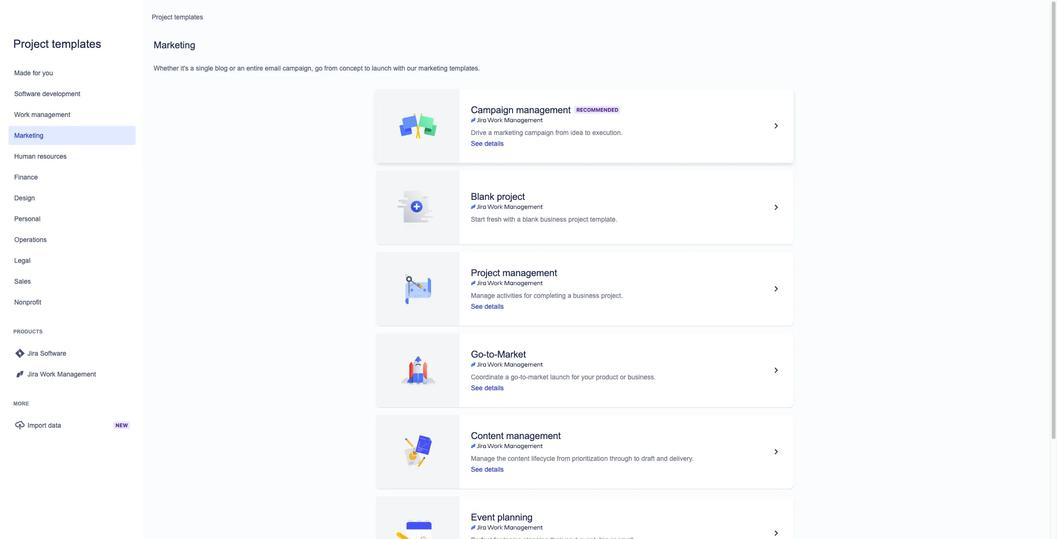 Task type: vqa. For each thing, say whether or not it's contained in the screenshot.
the left templates
yes



Task type: locate. For each thing, give the bounding box(es) containing it.
see details button for campaign
[[471, 139, 504, 148]]

it's
[[181, 65, 189, 72]]

2 see details from the top
[[471, 303, 504, 310]]

1 vertical spatial with
[[503, 216, 515, 223]]

0 horizontal spatial project
[[13, 37, 49, 50]]

manage left the at the bottom of page
[[471, 455, 495, 463]]

go-
[[471, 349, 487, 360]]

finance
[[14, 174, 38, 181]]

1 horizontal spatial work
[[40, 371, 55, 378]]

see details down coordinate
[[471, 384, 504, 392]]

0 vertical spatial project
[[152, 13, 172, 21]]

management inside button
[[31, 111, 70, 119]]

1 vertical spatial to-
[[520, 374, 528, 381]]

business right blank
[[540, 216, 567, 223]]

project management image
[[771, 284, 782, 295]]

through
[[610, 455, 632, 463]]

marketing up the "whether"
[[154, 40, 195, 50]]

from right the go
[[324, 65, 338, 72]]

resources
[[37, 153, 67, 160]]

1 see details from the top
[[471, 140, 504, 147]]

1 horizontal spatial templates
[[174, 13, 203, 21]]

1 horizontal spatial project
[[152, 13, 172, 21]]

manage activities for completing a business project.
[[471, 292, 623, 300]]

from right lifecycle
[[557, 455, 570, 463]]

1 vertical spatial to
[[585, 129, 591, 136]]

1 vertical spatial jira
[[28, 371, 38, 378]]

launch left our
[[372, 65, 392, 72]]

see details down "drive"
[[471, 140, 504, 147]]

1 horizontal spatial business
[[573, 292, 599, 300]]

with right the fresh
[[503, 216, 515, 223]]

business for blank project
[[540, 216, 567, 223]]

1 horizontal spatial project templates
[[152, 13, 203, 21]]

management up manage activities for completing a business project.
[[503, 268, 557, 278]]

for left your
[[572, 374, 579, 381]]

1 vertical spatial project
[[13, 37, 49, 50]]

software development
[[14, 90, 80, 98]]

management
[[516, 105, 571, 115], [31, 111, 70, 119], [503, 268, 557, 278], [506, 431, 561, 441]]

recommended
[[576, 106, 619, 113]]

2 manage from the top
[[471, 455, 495, 463]]

1 vertical spatial launch
[[550, 374, 570, 381]]

with left our
[[393, 65, 405, 72]]

2 see details button from the top
[[471, 302, 504, 311]]

start fresh with a blank business project template.
[[471, 216, 617, 223]]

software up jira work management
[[40, 350, 66, 358]]

project
[[152, 13, 172, 21], [13, 37, 49, 50], [471, 268, 500, 278]]

a right "it's"
[[190, 65, 194, 72]]

to
[[365, 65, 370, 72], [585, 129, 591, 136], [634, 455, 640, 463]]

jira for jira work management
[[28, 371, 38, 378]]

sales
[[14, 278, 31, 286]]

1 horizontal spatial marketing
[[494, 129, 523, 136]]

1 horizontal spatial for
[[524, 292, 532, 300]]

project templates link
[[152, 11, 203, 23]]

0 vertical spatial from
[[324, 65, 338, 72]]

see details button for project
[[471, 302, 504, 311]]

1 vertical spatial manage
[[471, 455, 495, 463]]

1 vertical spatial project templates
[[13, 37, 101, 50]]

1 jira from the top
[[28, 350, 38, 358]]

template.
[[590, 216, 617, 223]]

1 vertical spatial marketing
[[14, 132, 43, 139]]

0 vertical spatial for
[[33, 69, 40, 77]]

0 vertical spatial jira
[[28, 350, 38, 358]]

or right the product
[[620, 374, 626, 381]]

draft
[[641, 455, 655, 463]]

see details for content
[[471, 466, 504, 474]]

see details
[[471, 140, 504, 147], [471, 303, 504, 310], [471, 384, 504, 392], [471, 466, 504, 474]]

project up the fresh
[[497, 192, 525, 202]]

0 horizontal spatial to
[[365, 65, 370, 72]]

work down jira software
[[40, 371, 55, 378]]

0 vertical spatial work
[[14, 111, 30, 119]]

see details for project
[[471, 303, 504, 310]]

2 vertical spatial project
[[471, 268, 500, 278]]

business
[[540, 216, 567, 223], [573, 292, 599, 300]]

event planning
[[471, 512, 533, 523]]

see for content management
[[471, 466, 483, 474]]

design button
[[9, 189, 136, 208]]

data
[[48, 422, 61, 430]]

3 see details button from the top
[[471, 383, 504, 393]]

0 vertical spatial marketing
[[418, 65, 448, 72]]

see details button down activities at the bottom left of the page
[[471, 302, 504, 311]]

to left draft
[[634, 455, 640, 463]]

business left project.
[[573, 292, 599, 300]]

marketing up the human
[[14, 132, 43, 139]]

2 see from the top
[[471, 303, 483, 310]]

1 see from the top
[[471, 140, 483, 147]]

see details for campaign
[[471, 140, 504, 147]]

2 jira from the top
[[28, 371, 38, 378]]

management down software development
[[31, 111, 70, 119]]

blank
[[471, 192, 494, 202]]

lifecycle
[[532, 455, 555, 463]]

see details button down "drive"
[[471, 139, 504, 148]]

management for content management
[[506, 431, 561, 441]]

a
[[190, 65, 194, 72], [488, 129, 492, 136], [517, 216, 521, 223], [568, 292, 571, 300], [505, 374, 509, 381]]

details
[[485, 140, 504, 147], [485, 303, 504, 310], [485, 384, 504, 392], [485, 466, 504, 474]]

see details button for content
[[471, 465, 504, 475]]

2 details from the top
[[485, 303, 504, 310]]

3 details from the top
[[485, 384, 504, 392]]

0 horizontal spatial business
[[540, 216, 567, 223]]

completing
[[534, 292, 566, 300]]

1 vertical spatial templates
[[52, 37, 101, 50]]

software down made
[[14, 90, 40, 98]]

see details down the at the bottom of page
[[471, 466, 504, 474]]

manage the content lifecycle from prioritization through to draft and delivery.
[[471, 455, 694, 463]]

3 see details from the top
[[471, 384, 504, 392]]

see details button
[[471, 139, 504, 148], [471, 302, 504, 311], [471, 383, 504, 393], [471, 465, 504, 475]]

manage left activities at the bottom left of the page
[[471, 292, 495, 300]]

marketing
[[154, 40, 195, 50], [14, 132, 43, 139]]

4 see from the top
[[471, 466, 483, 474]]

2 horizontal spatial project
[[471, 268, 500, 278]]

4 see details from the top
[[471, 466, 504, 474]]

management for campaign management
[[516, 105, 571, 115]]

content
[[471, 431, 504, 441]]

see for project management
[[471, 303, 483, 310]]

project for manage activities for completing a business project.
[[471, 268, 500, 278]]

launch right market
[[550, 374, 570, 381]]

1 vertical spatial business
[[573, 292, 599, 300]]

marketing
[[418, 65, 448, 72], [494, 129, 523, 136]]

1 horizontal spatial or
[[620, 374, 626, 381]]

from
[[324, 65, 338, 72], [555, 129, 569, 136], [557, 455, 570, 463]]

campaign management
[[471, 105, 571, 115]]

single
[[196, 65, 213, 72]]

for right activities at the bottom left of the page
[[524, 292, 532, 300]]

1 details from the top
[[485, 140, 504, 147]]

coordinate a go-to-market launch for your product or business.
[[471, 374, 656, 381]]

1 vertical spatial marketing
[[494, 129, 523, 136]]

see details button down the at the bottom of page
[[471, 465, 504, 475]]

human resources
[[14, 153, 67, 160]]

3 see from the top
[[471, 384, 483, 392]]

0 vertical spatial project
[[497, 192, 525, 202]]

0 vertical spatial marketing
[[154, 40, 195, 50]]

entire
[[246, 65, 263, 72]]

for left you
[[33, 69, 40, 77]]

your
[[581, 374, 594, 381]]

whether
[[154, 65, 179, 72]]

0 horizontal spatial project
[[497, 192, 525, 202]]

you
[[42, 69, 53, 77]]

1 see details button from the top
[[471, 139, 504, 148]]

from left the idea
[[555, 129, 569, 136]]

0 vertical spatial business
[[540, 216, 567, 223]]

or left an
[[229, 65, 235, 72]]

work down software development
[[14, 111, 30, 119]]

1 vertical spatial from
[[555, 129, 569, 136]]

to right the idea
[[585, 129, 591, 136]]

to right concept on the left top of page
[[365, 65, 370, 72]]

an
[[237, 65, 245, 72]]

details for content
[[485, 466, 504, 474]]

fresh
[[487, 216, 502, 223]]

jira work management image
[[14, 369, 26, 380], [14, 369, 26, 380]]

4 details from the top
[[485, 466, 504, 474]]

with
[[393, 65, 405, 72], [503, 216, 515, 223]]

details down the at the bottom of page
[[485, 466, 504, 474]]

import data
[[28, 422, 61, 430]]

see details for go-
[[471, 384, 504, 392]]

0 vertical spatial with
[[393, 65, 405, 72]]

marketing down campaign management
[[494, 129, 523, 136]]

activities
[[497, 292, 522, 300]]

launch
[[372, 65, 392, 72], [550, 374, 570, 381]]

to- up coordinate
[[487, 349, 497, 360]]

see details down activities at the bottom left of the page
[[471, 303, 504, 310]]

the
[[497, 455, 506, 463]]

campaign
[[471, 105, 514, 115]]

whether it's a single blog or an entire email campaign, go from concept to launch with our marketing templates.
[[154, 65, 480, 72]]

jira software image
[[14, 348, 26, 360], [14, 348, 26, 360]]

event
[[471, 512, 495, 523]]

templates.
[[449, 65, 480, 72]]

see for go-to-market
[[471, 384, 483, 392]]

4 see details button from the top
[[471, 465, 504, 475]]

see details button for go-
[[471, 383, 504, 393]]

2 vertical spatial from
[[557, 455, 570, 463]]

from for campaign management
[[555, 129, 569, 136]]

1 horizontal spatial launch
[[550, 374, 570, 381]]

manage for content management
[[471, 455, 495, 463]]

templates
[[174, 13, 203, 21], [52, 37, 101, 50]]

jira down jira software
[[28, 371, 38, 378]]

0 horizontal spatial with
[[393, 65, 405, 72]]

1 horizontal spatial with
[[503, 216, 515, 223]]

project for products
[[13, 37, 49, 50]]

2 vertical spatial to
[[634, 455, 640, 463]]

0 horizontal spatial for
[[33, 69, 40, 77]]

work
[[14, 111, 30, 119], [40, 371, 55, 378]]

0 horizontal spatial work
[[14, 111, 30, 119]]

details down activities at the bottom left of the page
[[485, 303, 504, 310]]

0 horizontal spatial marketing
[[418, 65, 448, 72]]

0 vertical spatial project templates
[[152, 13, 203, 21]]

go-
[[511, 374, 520, 381]]

0 vertical spatial templates
[[174, 13, 203, 21]]

2 horizontal spatial to
[[634, 455, 640, 463]]

go
[[315, 65, 323, 72]]

or
[[229, 65, 235, 72], [620, 374, 626, 381]]

1 vertical spatial work
[[40, 371, 55, 378]]

project left template.
[[568, 216, 588, 223]]

a right "drive"
[[488, 129, 492, 136]]

idea
[[571, 129, 583, 136]]

0 horizontal spatial to-
[[487, 349, 497, 360]]

operations
[[14, 236, 47, 244]]

see details button down coordinate
[[471, 383, 504, 393]]

legal
[[14, 257, 30, 265]]

0 horizontal spatial marketing
[[14, 132, 43, 139]]

market
[[528, 374, 548, 381]]

1 manage from the top
[[471, 292, 495, 300]]

manage
[[471, 292, 495, 300], [471, 455, 495, 463]]

2 horizontal spatial for
[[572, 374, 579, 381]]

jira work management image
[[471, 116, 543, 124], [471, 116, 543, 124], [471, 203, 543, 211], [471, 203, 543, 211], [471, 280, 543, 287], [471, 280, 543, 287], [471, 361, 543, 369], [471, 361, 543, 369], [471, 443, 543, 450], [471, 443, 543, 450], [471, 524, 543, 532], [471, 524, 543, 532]]

jira down the products
[[28, 350, 38, 358]]

details down coordinate
[[485, 384, 504, 392]]

0 horizontal spatial launch
[[372, 65, 392, 72]]

0 horizontal spatial or
[[229, 65, 235, 72]]

2 vertical spatial for
[[572, 374, 579, 381]]

to- down market
[[520, 374, 528, 381]]

management up drive a marketing campaign from idea to execution.
[[516, 105, 571, 115]]

campaign,
[[283, 65, 313, 72]]

project.
[[601, 292, 623, 300]]

details down "drive"
[[485, 140, 504, 147]]

management up lifecycle
[[506, 431, 561, 441]]

1 vertical spatial project
[[568, 216, 588, 223]]

from for content management
[[557, 455, 570, 463]]

marketing right our
[[418, 65, 448, 72]]

0 vertical spatial manage
[[471, 292, 495, 300]]



Task type: describe. For each thing, give the bounding box(es) containing it.
made for you
[[14, 69, 53, 77]]

details for project
[[485, 303, 504, 310]]

details for campaign
[[485, 140, 504, 147]]

details for go-
[[485, 384, 504, 392]]

management for work management
[[31, 111, 70, 119]]

content management image
[[771, 447, 782, 458]]

operations button
[[9, 231, 136, 249]]

and
[[657, 455, 668, 463]]

0 vertical spatial launch
[[372, 65, 392, 72]]

human
[[14, 153, 36, 160]]

jira software
[[28, 350, 66, 358]]

a right the completing
[[568, 292, 571, 300]]

product
[[596, 374, 618, 381]]

new
[[115, 423, 128, 429]]

software development button
[[9, 84, 136, 103]]

planning
[[497, 512, 533, 523]]

management for project management
[[503, 268, 557, 278]]

nonprofit button
[[9, 293, 136, 312]]

1 vertical spatial software
[[40, 350, 66, 358]]

see for campaign management
[[471, 140, 483, 147]]

email
[[265, 65, 281, 72]]

products
[[13, 329, 43, 335]]

drive
[[471, 129, 486, 136]]

development
[[42, 90, 80, 98]]

0 vertical spatial to
[[365, 65, 370, 72]]

import
[[28, 422, 46, 430]]

drive a marketing campaign from idea to execution.
[[471, 129, 623, 136]]

business.
[[628, 374, 656, 381]]

marketing inside marketing 'button'
[[14, 132, 43, 139]]

1 horizontal spatial marketing
[[154, 40, 195, 50]]

0 vertical spatial or
[[229, 65, 235, 72]]

business for project management
[[573, 292, 599, 300]]

finance button
[[9, 168, 136, 187]]

1 horizontal spatial to
[[585, 129, 591, 136]]

content management
[[471, 431, 561, 441]]

1 horizontal spatial project
[[568, 216, 588, 223]]

management
[[57, 371, 96, 378]]

personal
[[14, 215, 40, 223]]

work management button
[[9, 105, 136, 124]]

delivery.
[[670, 455, 694, 463]]

market
[[497, 349, 526, 360]]

1 vertical spatial or
[[620, 374, 626, 381]]

our
[[407, 65, 417, 72]]

1 vertical spatial for
[[524, 292, 532, 300]]

campaign
[[525, 129, 554, 136]]

work management
[[14, 111, 70, 119]]

sales button
[[9, 272, 136, 291]]

1 horizontal spatial to-
[[520, 374, 528, 381]]

start
[[471, 216, 485, 223]]

0 vertical spatial software
[[14, 90, 40, 98]]

0 horizontal spatial templates
[[52, 37, 101, 50]]

marketing button
[[9, 126, 136, 145]]

event planning image
[[771, 528, 782, 540]]

a left blank
[[517, 216, 521, 223]]

go to market image
[[771, 365, 782, 377]]

blank project image
[[771, 202, 782, 213]]

jira work management button
[[9, 365, 136, 384]]

for inside button
[[33, 69, 40, 77]]

0 horizontal spatial project templates
[[13, 37, 101, 50]]

coordinate
[[471, 374, 503, 381]]

blank
[[523, 216, 539, 223]]

content
[[508, 455, 530, 463]]

a left go-
[[505, 374, 509, 381]]

legal button
[[9, 251, 136, 270]]

execution.
[[592, 129, 623, 136]]

blank project
[[471, 192, 525, 202]]

prioritization
[[572, 455, 608, 463]]

made
[[14, 69, 31, 77]]

manage for project management
[[471, 292, 495, 300]]

import data image
[[14, 420, 26, 432]]

go-to-market
[[471, 349, 526, 360]]

concept
[[339, 65, 363, 72]]

0 vertical spatial to-
[[487, 349, 497, 360]]

jira for jira software
[[28, 350, 38, 358]]

blog
[[215, 65, 228, 72]]

human resources button
[[9, 147, 136, 166]]

project management
[[471, 268, 557, 278]]

campaign management image
[[771, 120, 782, 132]]

jira work management
[[28, 371, 96, 378]]

nonprofit
[[14, 299, 41, 306]]

personal button
[[9, 210, 136, 229]]

jira software button
[[9, 344, 136, 363]]

made for you button
[[9, 64, 136, 83]]

more
[[13, 401, 29, 407]]

design
[[14, 194, 35, 202]]



